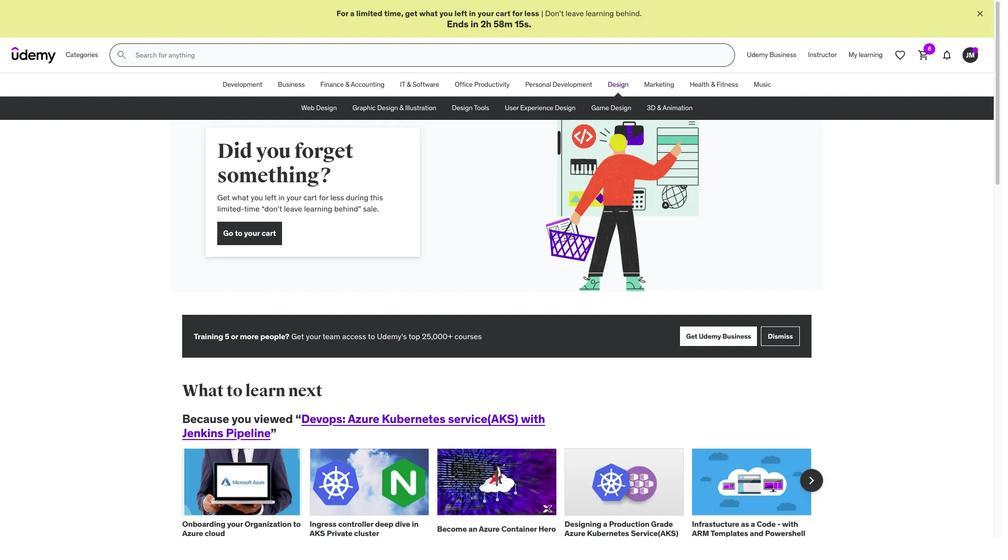 Task type: describe. For each thing, give the bounding box(es) containing it.
graphic design & illustration link
[[345, 97, 444, 120]]

web design
[[301, 104, 337, 112]]

learning inside my learning link
[[860, 50, 883, 59]]

design right game at the right top of page
[[611, 104, 632, 112]]

finance
[[321, 80, 344, 89]]

with inside infrastucture as a code - with arm templates and powershell
[[783, 519, 799, 529]]

devops: azure kubernetes service(aks) with jenkins pipeline link
[[182, 412, 546, 441]]

cart for something?
[[304, 193, 317, 202]]

it
[[400, 80, 406, 89]]

development link
[[215, 73, 270, 97]]

next
[[288, 381, 323, 401]]

what to learn next
[[182, 381, 323, 401]]

6
[[929, 45, 932, 52]]

notifications image
[[942, 49, 954, 61]]

learning inside did you forget something? get what you left in your cart for less during this limited-time "don't leave learning behind" sale.
[[304, 204, 333, 213]]

instructor link
[[803, 43, 843, 67]]

jenkins
[[182, 426, 224, 441]]

cluster
[[354, 529, 379, 537]]

get udemy business link
[[681, 327, 758, 346]]

dismiss button
[[762, 327, 801, 346]]

get
[[405, 8, 418, 18]]

courses
[[455, 332, 482, 341]]

tools
[[474, 104, 490, 112]]

and
[[750, 529, 764, 537]]

health & fitness link
[[683, 73, 747, 97]]

private
[[327, 529, 353, 537]]

you up 'time' at the top left of page
[[251, 193, 263, 202]]

Search for anything text field
[[134, 47, 724, 63]]

design down the personal development link
[[555, 104, 576, 112]]

& for finance
[[346, 80, 350, 89]]

onboarding
[[182, 519, 226, 529]]

did you forget something? get what you left in your cart for less during this limited-time "don't leave learning behind" sale.
[[217, 139, 383, 213]]

ingress
[[310, 519, 337, 529]]

instructor
[[809, 50, 838, 59]]

learning inside for a limited time, get what you left in your cart for less | don't leave learning behind. ends in 2h 58m 15s .
[[586, 8, 615, 18]]

less for something?
[[331, 193, 344, 202]]

cart for time,
[[496, 8, 511, 18]]

onboarding your organization to azure cloud link
[[182, 519, 301, 537]]

udemy business
[[748, 50, 797, 59]]

marketing
[[645, 80, 675, 89]]

during
[[346, 193, 369, 202]]

|
[[542, 8, 544, 18]]

this
[[370, 193, 383, 202]]

go
[[223, 228, 233, 238]]

a for for a limited time, get what you left in your cart for less | don't leave learning behind. ends in 2h 58m 15s .
[[350, 8, 355, 18]]

azure inside onboarding your organization to azure cloud
[[182, 529, 203, 537]]

1 development from the left
[[223, 80, 262, 89]]

& for health
[[712, 80, 716, 89]]

as
[[742, 519, 750, 529]]

your inside for a limited time, get what you left in your cart for less | don't leave learning behind. ends in 2h 58m 15s .
[[478, 8, 494, 18]]

your left team
[[306, 332, 321, 341]]

azure right an
[[479, 524, 500, 534]]

fitness
[[717, 80, 739, 89]]

2 horizontal spatial business
[[770, 50, 797, 59]]

service(aks)
[[448, 412, 519, 427]]

user experience design
[[505, 104, 576, 112]]

less for time,
[[525, 8, 540, 18]]

grade
[[652, 519, 674, 529]]

productivity
[[475, 80, 510, 89]]

organization
[[245, 519, 292, 529]]

finance & accounting
[[321, 80, 385, 89]]

for a limited time, get what you left in your cart for less | don't leave learning behind. ends in 2h 58m 15s .
[[337, 8, 642, 30]]

carousel element
[[182, 448, 824, 537]]

what
[[182, 381, 224, 401]]

animation
[[663, 104, 693, 112]]

game design
[[592, 104, 632, 112]]

2 development from the left
[[553, 80, 593, 89]]

what for something?
[[232, 193, 249, 202]]

don't
[[546, 8, 564, 18]]

you inside for a limited time, get what you left in your cart for less | don't leave learning behind. ends in 2h 58m 15s .
[[440, 8, 453, 18]]

user experience design link
[[497, 97, 584, 120]]

design right graphic
[[377, 104, 398, 112]]

5
[[225, 332, 229, 341]]

it & software
[[400, 80, 440, 89]]

production
[[610, 519, 650, 529]]

user
[[505, 104, 519, 112]]

onboarding your organization to azure cloud
[[182, 519, 301, 537]]

get udemy business
[[687, 332, 752, 341]]

become an azure container hero
[[437, 524, 556, 534]]

my
[[849, 50, 858, 59]]

top
[[409, 332, 421, 341]]

infrastucture
[[693, 519, 740, 529]]

categories button
[[60, 43, 104, 67]]

limited
[[357, 8, 383, 18]]

3d & animation
[[647, 104, 693, 112]]

personal development
[[526, 80, 593, 89]]

& inside graphic design & illustration link
[[400, 104, 404, 112]]

time,
[[385, 8, 404, 18]]

"don't
[[262, 204, 282, 213]]

6 link
[[913, 43, 936, 67]]

left for time,
[[455, 8, 468, 18]]

my learning
[[849, 50, 883, 59]]

designing a production grade azure kubernetes service(aks) link
[[565, 519, 679, 537]]

powershell
[[766, 529, 806, 537]]

game design link
[[584, 97, 640, 120]]

for for something?
[[319, 193, 329, 202]]

software
[[413, 80, 440, 89]]

udemy inside get udemy business link
[[699, 332, 722, 341]]

dismiss
[[769, 332, 794, 341]]

code
[[757, 519, 776, 529]]

for for time,
[[513, 8, 523, 18]]

it & software link
[[393, 73, 447, 97]]

more
[[240, 332, 259, 341]]

azure inside devops: azure kubernetes service(aks) with jenkins pipeline
[[348, 412, 380, 427]]

learn
[[245, 381, 286, 401]]

something?
[[217, 163, 332, 188]]

to right the access in the left bottom of the page
[[368, 332, 375, 341]]

team
[[323, 332, 341, 341]]

or
[[231, 332, 238, 341]]



Task type: vqa. For each thing, say whether or not it's contained in the screenshot.
the cart
yes



Task type: locate. For each thing, give the bounding box(es) containing it.
2 horizontal spatial cart
[[496, 8, 511, 18]]

1 vertical spatial learning
[[860, 50, 883, 59]]

less inside for a limited time, get what you left in your cart for less | don't leave learning behind. ends in 2h 58m 15s .
[[525, 8, 540, 18]]

in inside did you forget something? get what you left in your cart for less during this limited-time "don't leave learning behind" sale.
[[279, 193, 285, 202]]

udemy image
[[12, 47, 56, 63]]

to left aks
[[293, 519, 301, 529]]

my learning link
[[843, 43, 889, 67]]

learning left behind"
[[304, 204, 333, 213]]

.
[[529, 18, 532, 30]]

finance & accounting link
[[313, 73, 393, 97]]

shopping cart with 6 items image
[[919, 49, 930, 61]]

-
[[778, 519, 781, 529]]

0 vertical spatial less
[[525, 8, 540, 18]]

a right the as
[[751, 519, 756, 529]]

devops: azure kubernetes service(aks) with jenkins pipeline
[[182, 412, 546, 441]]

0 vertical spatial for
[[513, 8, 523, 18]]

you up ends at the left of page
[[440, 8, 453, 18]]

to inside onboarding your organization to azure cloud
[[293, 519, 301, 529]]

a inside for a limited time, get what you left in your cart for less | don't leave learning behind. ends in 2h 58m 15s .
[[350, 8, 355, 18]]

what
[[420, 8, 438, 18], [232, 193, 249, 202]]

wishlist image
[[895, 49, 907, 61]]

1 horizontal spatial less
[[525, 8, 540, 18]]

viewed
[[254, 412, 293, 427]]

a right for
[[350, 8, 355, 18]]

pipeline
[[226, 426, 271, 441]]

game
[[592, 104, 610, 112]]

categories
[[66, 50, 98, 59]]

arm
[[693, 529, 710, 537]]

in
[[469, 8, 476, 18], [471, 18, 479, 30], [279, 193, 285, 202], [412, 519, 419, 529]]

0 vertical spatial left
[[455, 8, 468, 18]]

leave right "don't
[[284, 204, 302, 213]]

for up '2h 58m 15s' at the top of page
[[513, 8, 523, 18]]

learning
[[586, 8, 615, 18], [860, 50, 883, 59], [304, 204, 333, 213]]

your up '2h 58m 15s' at the top of page
[[478, 8, 494, 18]]

& right 3d
[[658, 104, 662, 112]]

0 horizontal spatial leave
[[284, 204, 302, 213]]

your right go
[[244, 228, 260, 238]]

cart inside did you forget something? get what you left in your cart for less during this limited-time "don't leave learning behind" sale.
[[304, 193, 317, 202]]

1 horizontal spatial for
[[513, 8, 523, 18]]

leave inside for a limited time, get what you left in your cart for less | don't leave learning behind. ends in 2h 58m 15s .
[[566, 8, 584, 18]]

0 horizontal spatial udemy
[[699, 332, 722, 341]]

azure right devops:
[[348, 412, 380, 427]]

infrastucture as a code - with arm templates and powershell link
[[693, 519, 806, 537]]

1 vertical spatial what
[[232, 193, 249, 202]]

marketing link
[[637, 73, 683, 97]]

& inside it & software link
[[407, 80, 411, 89]]

learning left behind.
[[586, 8, 615, 18]]

a right designing
[[604, 519, 608, 529]]

1 vertical spatial kubernetes
[[588, 529, 630, 537]]

for left the during
[[319, 193, 329, 202]]

service(aks)
[[631, 529, 679, 537]]

health
[[690, 80, 710, 89]]

close image
[[976, 9, 986, 19]]

with inside devops: azure kubernetes service(aks) with jenkins pipeline
[[521, 412, 546, 427]]

forget
[[295, 139, 354, 164]]

& for 3d
[[658, 104, 662, 112]]

limited-
[[217, 204, 244, 213]]

because
[[182, 412, 229, 427]]

1 horizontal spatial what
[[420, 8, 438, 18]]

less inside did you forget something? get what you left in your cart for less during this limited-time "don't leave learning behind" sale.
[[331, 193, 344, 202]]

kubernetes inside devops: azure kubernetes service(aks) with jenkins pipeline
[[382, 412, 446, 427]]

next image
[[804, 473, 820, 489]]

what for time,
[[420, 8, 438, 18]]

0 vertical spatial leave
[[566, 8, 584, 18]]

what up the limited-
[[232, 193, 249, 202]]

devops:
[[302, 412, 346, 427]]

& right 'finance'
[[346, 80, 350, 89]]

a inside designing a production grade azure kubernetes service(aks)
[[604, 519, 608, 529]]

kubernetes
[[382, 412, 446, 427], [588, 529, 630, 537]]

designing
[[565, 519, 602, 529]]

designing a production grade azure kubernetes service(aks)
[[565, 519, 679, 537]]

aks
[[310, 529, 325, 537]]

0 horizontal spatial cart
[[262, 228, 276, 238]]

business up music
[[770, 50, 797, 59]]

behind.
[[616, 8, 642, 18]]

1 vertical spatial for
[[319, 193, 329, 202]]

1 vertical spatial business
[[278, 80, 305, 89]]

leave inside did you forget something? get what you left in your cart for less during this limited-time "don't leave learning behind" sale.
[[284, 204, 302, 213]]

0 horizontal spatial get
[[217, 193, 230, 202]]

for inside did you forget something? get what you left in your cart for less during this limited-time "don't leave learning behind" sale.
[[319, 193, 329, 202]]

health & fitness
[[690, 80, 739, 89]]

get inside did you forget something? get what you left in your cart for less during this limited-time "don't leave learning behind" sale.
[[217, 193, 230, 202]]

0 vertical spatial learning
[[586, 8, 615, 18]]

1 vertical spatial cart
[[304, 193, 317, 202]]

people?
[[261, 332, 290, 341]]

design left tools
[[452, 104, 473, 112]]

design up game design
[[608, 80, 629, 89]]

what inside for a limited time, get what you left in your cart for less | don't leave learning behind. ends in 2h 58m 15s .
[[420, 8, 438, 18]]

deep
[[375, 519, 394, 529]]

& right it
[[407, 80, 411, 89]]

1 vertical spatial leave
[[284, 204, 302, 213]]

templates
[[711, 529, 749, 537]]

in inside "ingress controller deep dive in aks private cluster"
[[412, 519, 419, 529]]

because you viewed "
[[182, 412, 302, 427]]

business left dismiss
[[723, 332, 752, 341]]

to right go
[[235, 228, 243, 238]]

behind"
[[334, 204, 361, 213]]

25,000+
[[422, 332, 453, 341]]

did
[[217, 139, 252, 164]]

your down something?
[[287, 193, 302, 202]]

illustration
[[405, 104, 437, 112]]

1 horizontal spatial business
[[723, 332, 752, 341]]

time
[[244, 204, 260, 213]]

azure right hero
[[565, 529, 586, 537]]

1 vertical spatial left
[[265, 193, 277, 202]]

& inside health & fitness 'link'
[[712, 80, 716, 89]]

0 vertical spatial kubernetes
[[382, 412, 446, 427]]

design tools link
[[444, 97, 497, 120]]

1 horizontal spatial kubernetes
[[588, 529, 630, 537]]

left inside for a limited time, get what you left in your cart for less | don't leave learning behind. ends in 2h 58m 15s .
[[455, 8, 468, 18]]

web design link
[[294, 97, 345, 120]]

2 horizontal spatial a
[[751, 519, 756, 529]]

ends
[[447, 18, 469, 30]]

0 vertical spatial business
[[770, 50, 797, 59]]

less left | at the top
[[525, 8, 540, 18]]

1 horizontal spatial leave
[[566, 8, 584, 18]]

2 horizontal spatial get
[[687, 332, 698, 341]]

& inside '3d & animation' link
[[658, 104, 662, 112]]

training 5 or more people? get your team access to udemy's top 25,000+ courses
[[194, 332, 482, 341]]

0 horizontal spatial kubernetes
[[382, 412, 446, 427]]

office
[[455, 80, 473, 89]]

business link
[[270, 73, 313, 97]]

graphic
[[353, 104, 376, 112]]

less up behind"
[[331, 193, 344, 202]]

2 vertical spatial business
[[723, 332, 752, 341]]

0 vertical spatial udemy
[[748, 50, 769, 59]]

0 vertical spatial what
[[420, 8, 438, 18]]

& for it
[[407, 80, 411, 89]]

what inside did you forget something? get what you left in your cart for less during this limited-time "don't leave learning behind" sale.
[[232, 193, 249, 202]]

cart inside for a limited time, get what you left in your cart for less | don't leave learning behind. ends in 2h 58m 15s .
[[496, 8, 511, 18]]

your
[[478, 8, 494, 18], [287, 193, 302, 202], [244, 228, 260, 238], [306, 332, 321, 341], [227, 519, 243, 529]]

cart down something?
[[304, 193, 317, 202]]

training
[[194, 332, 223, 341]]

become
[[437, 524, 467, 534]]

become an azure container hero link
[[437, 524, 556, 534]]

controller
[[338, 519, 374, 529]]

1 horizontal spatial a
[[604, 519, 608, 529]]

a inside infrastucture as a code - with arm templates and powershell
[[751, 519, 756, 529]]

design right web on the top of the page
[[316, 104, 337, 112]]

container
[[502, 524, 537, 534]]

1 horizontal spatial cart
[[304, 193, 317, 202]]

1 horizontal spatial learning
[[586, 8, 615, 18]]

music
[[754, 80, 772, 89]]

sale.
[[363, 204, 379, 213]]

left for something?
[[265, 193, 277, 202]]

design tools
[[452, 104, 490, 112]]

leave right don't
[[566, 8, 584, 18]]

music link
[[747, 73, 780, 97]]

ingress controller deep dive in aks private cluster
[[310, 519, 419, 537]]

1 vertical spatial less
[[331, 193, 344, 202]]

& right health at right top
[[712, 80, 716, 89]]

left inside did you forget something? get what you left in your cart for less during this limited-time "don't leave learning behind" sale.
[[265, 193, 277, 202]]

cloud
[[205, 529, 225, 537]]

cart down "don't
[[262, 228, 276, 238]]

1 vertical spatial with
[[783, 519, 799, 529]]

a for designing a production grade azure kubernetes service(aks)
[[604, 519, 608, 529]]

cart
[[496, 8, 511, 18], [304, 193, 317, 202], [262, 228, 276, 238]]

to up because you viewed "
[[227, 381, 243, 401]]

0 vertical spatial with
[[521, 412, 546, 427]]

0 horizontal spatial with
[[521, 412, 546, 427]]

azure
[[348, 412, 380, 427], [479, 524, 500, 534], [182, 529, 203, 537], [565, 529, 586, 537]]

1 horizontal spatial get
[[292, 332, 304, 341]]

2 vertical spatial learning
[[304, 204, 333, 213]]

kubernetes inside designing a production grade azure kubernetes service(aks)
[[588, 529, 630, 537]]

you have alerts image
[[973, 47, 979, 53]]

& inside "finance & accounting" link
[[346, 80, 350, 89]]

business
[[770, 50, 797, 59], [278, 80, 305, 89], [723, 332, 752, 341]]

&
[[346, 80, 350, 89], [407, 80, 411, 89], [712, 80, 716, 89], [400, 104, 404, 112], [658, 104, 662, 112]]

your inside onboarding your organization to azure cloud
[[227, 519, 243, 529]]

0 horizontal spatial less
[[331, 193, 344, 202]]

accounting
[[351, 80, 385, 89]]

2 horizontal spatial learning
[[860, 50, 883, 59]]

1 horizontal spatial with
[[783, 519, 799, 529]]

your inside did you forget something? get what you left in your cart for less during this limited-time "don't leave learning behind" sale.
[[287, 193, 302, 202]]

0 vertical spatial cart
[[496, 8, 511, 18]]

2 vertical spatial cart
[[262, 228, 276, 238]]

0 horizontal spatial business
[[278, 80, 305, 89]]

for inside for a limited time, get what you left in your cart for less | don't leave learning behind. ends in 2h 58m 15s .
[[513, 8, 523, 18]]

azure left "cloud"
[[182, 529, 203, 537]]

learning right my
[[860, 50, 883, 59]]

left up "don't
[[265, 193, 277, 202]]

0 horizontal spatial a
[[350, 8, 355, 18]]

1 vertical spatial udemy
[[699, 332, 722, 341]]

business up web on the top of the page
[[278, 80, 305, 89]]

submit search image
[[116, 49, 128, 61]]

infrastucture as a code - with arm templates and powershell
[[693, 519, 806, 537]]

1 horizontal spatial udemy
[[748, 50, 769, 59]]

jm
[[967, 51, 976, 59]]

1 horizontal spatial development
[[553, 80, 593, 89]]

3d
[[647, 104, 656, 112]]

cart up '2h 58m 15s' at the top of page
[[496, 8, 511, 18]]

0 horizontal spatial what
[[232, 193, 249, 202]]

left up ends at the left of page
[[455, 8, 468, 18]]

udemy inside "udemy business" link
[[748, 50, 769, 59]]

0 horizontal spatial learning
[[304, 204, 333, 213]]

0 horizontal spatial for
[[319, 193, 329, 202]]

experience
[[521, 104, 554, 112]]

"
[[271, 426, 277, 441]]

& left illustration
[[400, 104, 404, 112]]

you right did
[[256, 139, 291, 164]]

"
[[296, 412, 302, 427]]

you down what to learn next
[[232, 412, 252, 427]]

udemy's
[[377, 332, 407, 341]]

web
[[301, 104, 315, 112]]

office productivity link
[[447, 73, 518, 97]]

1 horizontal spatial left
[[455, 8, 468, 18]]

2h 58m 15s
[[481, 18, 529, 30]]

0 horizontal spatial development
[[223, 80, 262, 89]]

0 horizontal spatial left
[[265, 193, 277, 202]]

azure inside designing a production grade azure kubernetes service(aks)
[[565, 529, 586, 537]]

access
[[342, 332, 367, 341]]

your right "cloud"
[[227, 519, 243, 529]]

what right get
[[420, 8, 438, 18]]



